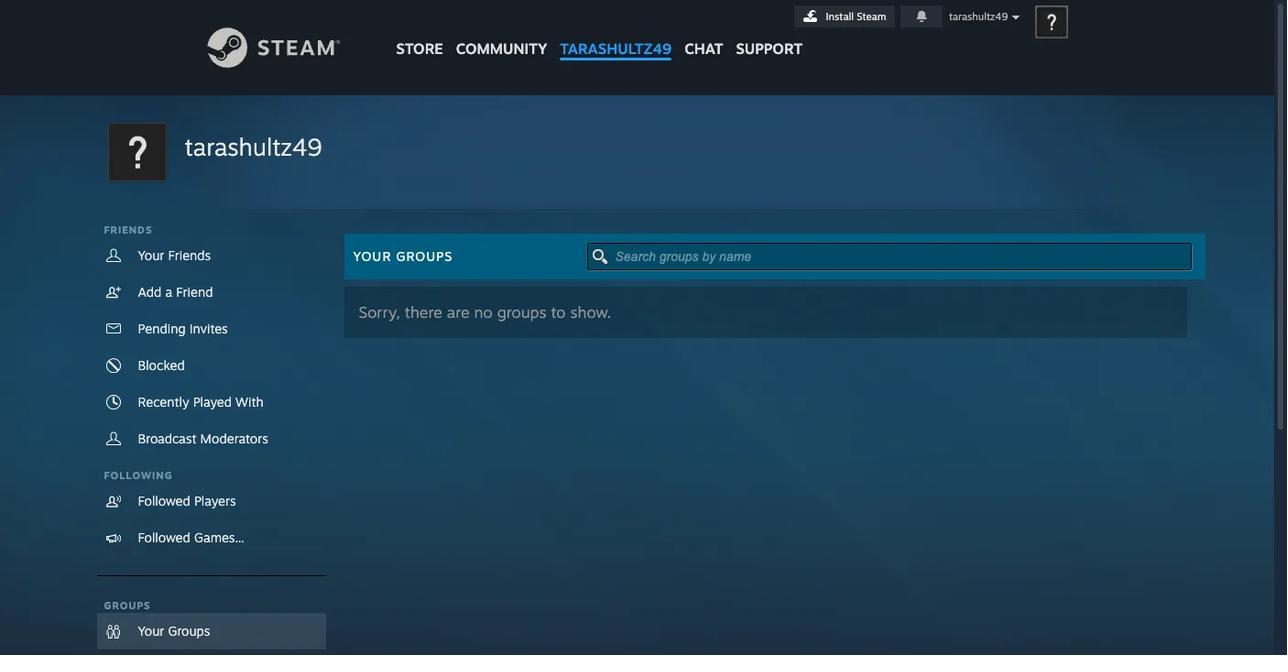Task type: vqa. For each thing, say whether or not it's contained in the screenshot.
Manage group chat settings icon
no



Task type: describe. For each thing, give the bounding box(es) containing it.
invites
[[190, 321, 228, 336]]

chat
[[685, 39, 724, 58]]

install steam
[[826, 10, 887, 23]]

blocked link
[[97, 347, 326, 384]]

followed for followed players
[[138, 493, 191, 509]]

2 vertical spatial groups
[[168, 623, 210, 639]]

no
[[474, 302, 493, 322]]

players
[[194, 493, 236, 509]]

support
[[736, 39, 803, 58]]

1 horizontal spatial tarashultz49 link
[[554, 0, 678, 66]]

followed games...
[[138, 530, 245, 545]]

add a friend link
[[97, 274, 326, 311]]

pending invites
[[138, 321, 228, 336]]

add
[[138, 284, 162, 300]]

1 vertical spatial your groups
[[138, 623, 210, 639]]

played
[[193, 394, 232, 410]]

followed players
[[138, 493, 236, 509]]

recently played with
[[138, 394, 264, 410]]

1 vertical spatial groups
[[104, 599, 151, 612]]

Search groups by name text field
[[587, 243, 1192, 270]]

groups
[[497, 302, 547, 322]]

a
[[165, 284, 173, 300]]

following
[[104, 469, 173, 482]]

show.
[[571, 302, 612, 322]]

followed players link
[[97, 483, 326, 520]]

chat link
[[678, 0, 730, 62]]

games...
[[194, 530, 245, 545]]

1 horizontal spatial tarashultz49
[[560, 39, 672, 58]]

community
[[456, 39, 548, 58]]

support link
[[730, 0, 809, 62]]

0 horizontal spatial friends
[[104, 224, 153, 236]]

store
[[396, 39, 443, 58]]

install steam link
[[794, 5, 895, 27]]

pending invites link
[[97, 311, 326, 347]]

to
[[551, 302, 566, 322]]

steam
[[857, 10, 887, 23]]

recently played with link
[[97, 384, 326, 421]]

are
[[447, 302, 470, 322]]



Task type: locate. For each thing, give the bounding box(es) containing it.
followed for followed games...
[[138, 530, 191, 545]]

2 horizontal spatial tarashultz49
[[949, 10, 1009, 23]]

broadcast moderators link
[[97, 421, 326, 457]]

friends inside your friends link
[[168, 247, 211, 263]]

your
[[138, 247, 164, 263], [353, 248, 392, 264], [138, 623, 164, 639]]

sorry,
[[359, 302, 400, 322]]

0 horizontal spatial tarashultz49
[[185, 132, 322, 161]]

tarashultz49
[[949, 10, 1009, 23], [560, 39, 672, 58], [185, 132, 322, 161]]

install
[[826, 10, 854, 23]]

blocked
[[138, 357, 185, 373]]

recently
[[138, 394, 189, 410]]

friend
[[176, 284, 213, 300]]

your friends
[[138, 247, 211, 263]]

followed down followed players
[[138, 530, 191, 545]]

groups
[[396, 248, 453, 264], [104, 599, 151, 612], [168, 623, 210, 639]]

0 vertical spatial tarashultz49
[[949, 10, 1009, 23]]

friends up your friends at the left top
[[104, 224, 153, 236]]

2 vertical spatial tarashultz49
[[185, 132, 322, 161]]

friends up friend
[[168, 247, 211, 263]]

with
[[236, 394, 264, 410]]

followed
[[138, 493, 191, 509], [138, 530, 191, 545]]

there
[[405, 302, 443, 322]]

add a friend
[[138, 284, 213, 300]]

your for your groups link
[[138, 623, 164, 639]]

1 vertical spatial followed
[[138, 530, 191, 545]]

sorry, there are no groups to show.
[[359, 302, 612, 322]]

followed down following
[[138, 493, 191, 509]]

your groups
[[353, 248, 453, 264], [138, 623, 210, 639]]

broadcast
[[138, 431, 197, 446]]

1 horizontal spatial friends
[[168, 247, 211, 263]]

1 vertical spatial friends
[[168, 247, 211, 263]]

0 horizontal spatial your groups
[[138, 623, 210, 639]]

0 vertical spatial tarashultz49 link
[[554, 0, 678, 66]]

0 horizontal spatial groups
[[104, 599, 151, 612]]

broadcast moderators
[[138, 431, 268, 446]]

your friends link
[[97, 237, 326, 274]]

0 vertical spatial friends
[[104, 224, 153, 236]]

0 vertical spatial groups
[[396, 248, 453, 264]]

1 followed from the top
[[138, 493, 191, 509]]

1 horizontal spatial groups
[[168, 623, 210, 639]]

2 horizontal spatial groups
[[396, 248, 453, 264]]

1 vertical spatial tarashultz49 link
[[185, 130, 322, 164]]

moderators
[[200, 431, 268, 446]]

1 vertical spatial tarashultz49
[[560, 39, 672, 58]]

pending
[[138, 321, 186, 336]]

followed games... link
[[97, 520, 326, 556]]

community link
[[450, 0, 554, 66]]

2 followed from the top
[[138, 530, 191, 545]]

0 vertical spatial followed
[[138, 493, 191, 509]]

store link
[[390, 0, 450, 66]]

0 vertical spatial your groups
[[353, 248, 453, 264]]

your for your friends link
[[138, 247, 164, 263]]

1 horizontal spatial your groups
[[353, 248, 453, 264]]

0 horizontal spatial tarashultz49 link
[[185, 130, 322, 164]]

your groups link
[[97, 613, 326, 650]]

tarashultz49 link
[[554, 0, 678, 66], [185, 130, 322, 164]]

friends
[[104, 224, 153, 236], [168, 247, 211, 263]]



